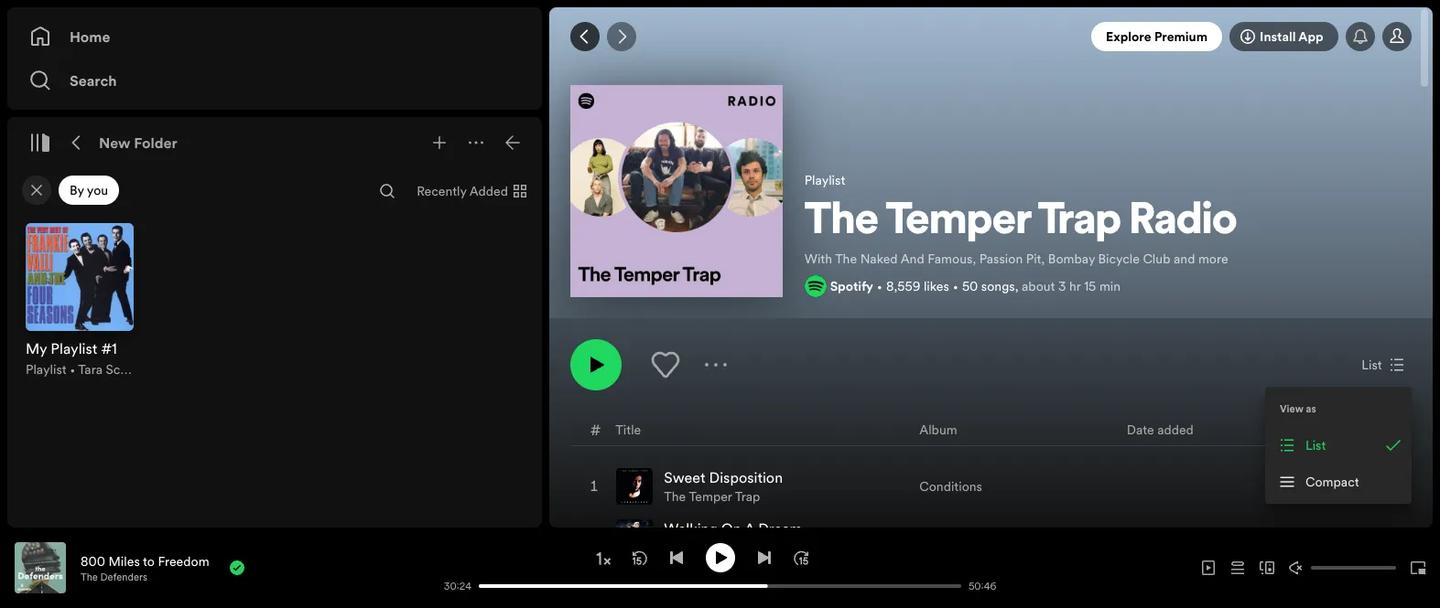Task type: locate. For each thing, give the bounding box(es) containing it.
change speed image
[[594, 550, 612, 568]]

0 horizontal spatial cell
[[587, 514, 602, 563]]

playlist inside group
[[26, 361, 66, 379]]

By you checkbox
[[59, 176, 119, 205]]

temper
[[886, 200, 1031, 244], [689, 488, 732, 507]]

0 vertical spatial playlist
[[804, 171, 845, 190]]

0 horizontal spatial temper
[[689, 488, 732, 507]]

spotify image
[[804, 275, 826, 297]]

you
[[87, 181, 108, 200]]

main element
[[7, 7, 542, 528]]

more
[[1198, 250, 1228, 268]]

0 vertical spatial temper
[[886, 200, 1031, 244]]

home link
[[29, 18, 520, 55]]

the temper trap radio image
[[571, 85, 783, 297]]

playlist
[[804, 171, 845, 190], [26, 361, 66, 379]]

trap up a
[[735, 488, 760, 507]]

1 horizontal spatial playlist
[[804, 171, 845, 190]]

recently
[[417, 182, 467, 200]]

the right 'with'
[[835, 250, 857, 268]]

hr
[[1069, 277, 1081, 295]]

passion
[[979, 250, 1023, 268]]

list down as at bottom right
[[1306, 437, 1326, 455]]

1 horizontal spatial cell
[[919, 514, 1040, 563]]

the left defenders
[[81, 571, 98, 585]]

column header inside # row
[[1352, 414, 1396, 446]]

home
[[70, 27, 110, 47]]

to
[[143, 553, 155, 571]]

disposition
[[709, 468, 783, 488]]

new
[[99, 133, 130, 153]]

list button
[[1269, 428, 1408, 464]]

date
[[1127, 421, 1154, 439]]

walking
[[664, 519, 718, 540]]

group containing playlist
[[15, 212, 145, 390]]

likes
[[924, 277, 949, 295]]

naked
[[860, 250, 898, 268]]

playlist for playlist
[[804, 171, 845, 190]]

•
[[70, 361, 75, 379]]

pit,
[[1026, 250, 1045, 268]]

list up list button
[[1362, 356, 1382, 375]]

800 miles to freedom the defenders
[[81, 553, 209, 585]]

freedom
[[158, 553, 209, 571]]

1 vertical spatial list
[[1306, 437, 1326, 455]]

view
[[1280, 402, 1304, 416]]

8,559
[[886, 277, 920, 295]]

album
[[919, 421, 957, 439]]

1 horizontal spatial list
[[1362, 356, 1382, 375]]

#
[[590, 420, 601, 440]]

explore
[[1106, 27, 1151, 46]]

explore premium
[[1106, 27, 1208, 46]]

dream
[[758, 519, 802, 540]]

defenders
[[100, 571, 147, 585]]

menu
[[1265, 387, 1412, 504]]

walking on a dream
[[664, 519, 802, 540]]

cell
[[587, 514, 602, 563], [919, 514, 1040, 563], [1302, 514, 1395, 563]]

temper inside 'sweet disposition the temper trap'
[[689, 488, 732, 507]]

1 horizontal spatial trap
[[1038, 200, 1121, 244]]

a
[[744, 519, 755, 540]]

the up walking
[[664, 488, 686, 507]]

cell up 50:46
[[919, 514, 1040, 563]]

trap
[[1038, 200, 1121, 244], [735, 488, 760, 507]]

3:50
[[1344, 478, 1369, 497]]

menu containing list
[[1265, 387, 1412, 504]]

by
[[70, 181, 84, 200]]

on
[[721, 519, 741, 540]]

cell down 3:50 cell
[[1302, 514, 1395, 563]]

1 vertical spatial trap
[[735, 488, 760, 507]]

0 vertical spatial trap
[[1038, 200, 1121, 244]]

1 cell from the left
[[587, 514, 602, 563]]

playlist for playlist •
[[26, 361, 66, 379]]

list
[[1362, 356, 1382, 375], [1306, 437, 1326, 455]]

0 horizontal spatial playlist
[[26, 361, 66, 379]]

and
[[901, 250, 924, 268]]

new folder
[[99, 133, 177, 153]]

conditions link
[[919, 478, 982, 497]]

List button
[[1354, 351, 1411, 380]]

volume off image
[[1289, 561, 1304, 576]]

the up 'with'
[[804, 200, 879, 244]]

group
[[15, 212, 145, 390]]

trap up bombay
[[1038, 200, 1121, 244]]

explore premium button
[[1091, 22, 1222, 51]]

playlist •
[[26, 361, 78, 379]]

new folder button
[[95, 128, 181, 157]]

list inside list button
[[1362, 356, 1382, 375]]

title
[[616, 421, 641, 439]]

2 horizontal spatial cell
[[1302, 514, 1395, 563]]

column header
[[1352, 414, 1396, 446]]

1 vertical spatial temper
[[689, 488, 732, 507]]

playlist left •
[[26, 361, 66, 379]]

temper inside the temper trap radio with the naked and famous, passion pit, bombay bicycle club and more
[[886, 200, 1031, 244]]

# row
[[572, 414, 1411, 447]]

group inside main element
[[15, 212, 145, 390]]

premium
[[1154, 27, 1208, 46]]

connect to a device image
[[1260, 561, 1274, 576]]

1 horizontal spatial temper
[[886, 200, 1031, 244]]

1 vertical spatial playlist
[[26, 361, 66, 379]]

walking on a dream link
[[664, 519, 802, 540]]

cell left the skip back 15 seconds image
[[587, 514, 602, 563]]

800
[[81, 553, 105, 571]]

bicycle
[[1098, 250, 1140, 268]]

30:24
[[444, 580, 472, 594]]

by you
[[70, 181, 108, 200]]

None search field
[[373, 177, 402, 206]]

next image
[[757, 551, 771, 565]]

0 horizontal spatial list
[[1306, 437, 1326, 455]]

playlist up 'with'
[[804, 171, 845, 190]]

the
[[804, 200, 879, 244], [835, 250, 857, 268], [664, 488, 686, 507], [81, 571, 98, 585]]

0 horizontal spatial trap
[[735, 488, 760, 507]]

0 vertical spatial list
[[1362, 356, 1382, 375]]

what's new image
[[1353, 29, 1367, 44]]

and
[[1174, 250, 1195, 268]]

list inside list button
[[1306, 437, 1326, 455]]

the temper trap link
[[664, 488, 760, 507]]

50:46
[[969, 580, 996, 594]]



Task type: vqa. For each thing, say whether or not it's contained in the screenshot.
the right Me
no



Task type: describe. For each thing, give the bounding box(es) containing it.
clear filters image
[[29, 183, 44, 198]]

play image
[[713, 551, 727, 565]]

3 cell from the left
[[1302, 514, 1395, 563]]

install app link
[[1230, 22, 1338, 51]]

trap inside 'sweet disposition the temper trap'
[[735, 488, 760, 507]]

conditions
[[919, 478, 982, 497]]

club
[[1143, 250, 1170, 268]]

# column header
[[590, 414, 601, 446]]

go back image
[[578, 29, 593, 44]]

about
[[1022, 277, 1055, 295]]

radio
[[1129, 200, 1237, 244]]

now playing: 800 miles to freedom by the defenders footer
[[15, 543, 435, 594]]

as
[[1306, 402, 1316, 416]]

previous image
[[669, 551, 683, 565]]

songs
[[981, 277, 1015, 295]]

app
[[1299, 27, 1324, 46]]

15
[[1084, 277, 1096, 295]]

skip forward 15 seconds image
[[793, 551, 808, 565]]

install
[[1260, 27, 1296, 46]]

the temper trap radio with the naked and famous, passion pit, bombay bicycle club and more
[[804, 200, 1237, 268]]

bombay
[[1048, 250, 1095, 268]]

sweet
[[664, 468, 705, 488]]

compact button
[[1269, 464, 1408, 501]]

date added
[[1127, 421, 1194, 439]]

go forward image
[[615, 29, 629, 44]]

the inside 800 miles to freedom the defenders
[[81, 571, 98, 585]]

2 cell from the left
[[919, 514, 1040, 563]]

famous,
[[928, 250, 976, 268]]

search link
[[29, 62, 520, 99]]

min
[[1099, 277, 1121, 295]]

top bar and user menu element
[[549, 7, 1433, 66]]

added
[[1157, 421, 1194, 439]]

miles
[[108, 553, 140, 571]]

,
[[1015, 277, 1018, 295]]

8,559 likes
[[886, 277, 949, 295]]

50
[[962, 277, 978, 295]]

trap inside the temper trap radio with the naked and famous, passion pit, bombay bicycle club and more
[[1038, 200, 1121, 244]]

spotify link
[[830, 277, 873, 295]]

recently added
[[417, 182, 508, 200]]

now playing view image
[[43, 551, 58, 566]]

3
[[1058, 277, 1066, 295]]

player controls element
[[285, 543, 1005, 594]]

search
[[70, 70, 117, 91]]

none search field inside main element
[[373, 177, 402, 206]]

added
[[469, 182, 508, 200]]

sweet disposition link
[[664, 468, 783, 488]]

folder
[[134, 133, 177, 153]]

install app
[[1260, 27, 1324, 46]]

3:50 cell
[[1302, 463, 1395, 512]]

Recently Added, Grid view field
[[402, 177, 538, 206]]

skip back 15 seconds image
[[632, 551, 647, 565]]

search in your library image
[[380, 184, 395, 199]]

50 songs , about 3 hr 15 min
[[962, 277, 1121, 295]]

view as
[[1280, 402, 1316, 416]]

sweet disposition cell
[[616, 463, 790, 512]]

with
[[804, 250, 832, 268]]

compact
[[1306, 473, 1359, 492]]

the defenders link
[[81, 571, 147, 585]]

the temper trap radio grid
[[550, 413, 1432, 609]]

spotify
[[830, 277, 873, 295]]

the inside 'sweet disposition the temper trap'
[[664, 488, 686, 507]]

sweet disposition the temper trap
[[664, 468, 783, 507]]

800 miles to freedom link
[[81, 553, 209, 571]]



